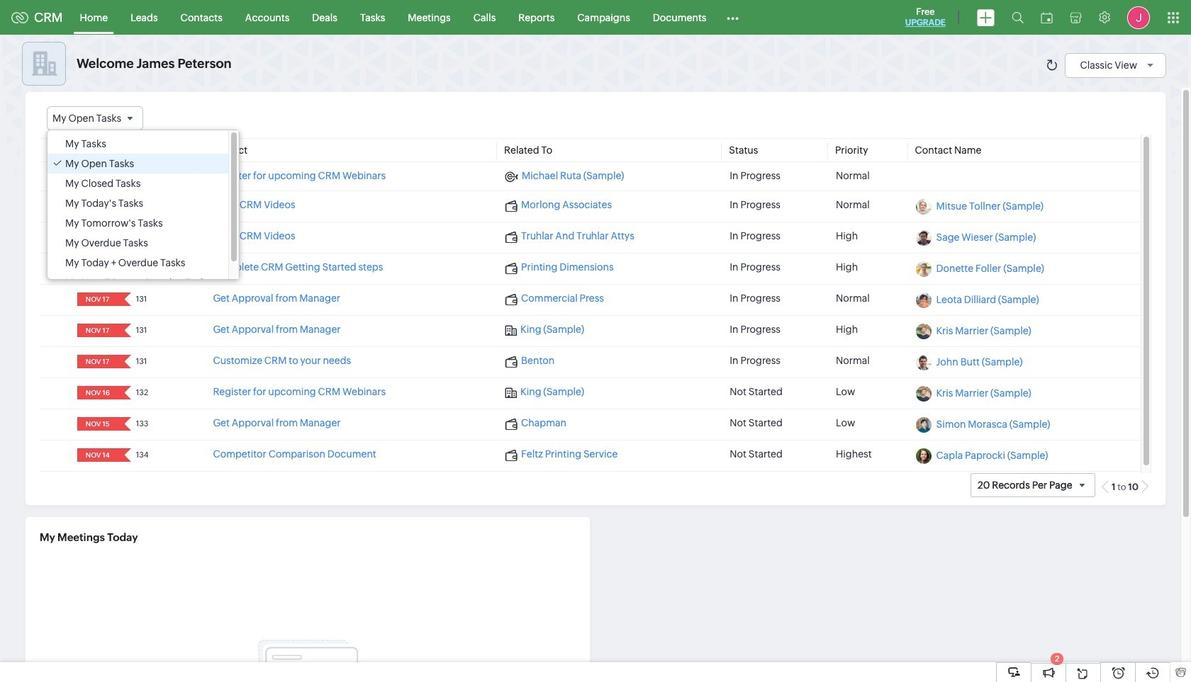 Task type: locate. For each thing, give the bounding box(es) containing it.
create menu image
[[977, 9, 995, 26]]

profile element
[[1119, 0, 1158, 34]]

None field
[[47, 106, 143, 131], [81, 170, 115, 184], [81, 199, 115, 213], [81, 231, 115, 244], [81, 262, 115, 275], [81, 293, 115, 306], [81, 324, 115, 338], [81, 355, 115, 369], [81, 387, 115, 400], [81, 418, 115, 431], [81, 449, 115, 462], [47, 106, 143, 131], [81, 170, 115, 184], [81, 199, 115, 213], [81, 231, 115, 244], [81, 262, 115, 275], [81, 293, 115, 306], [81, 324, 115, 338], [81, 355, 115, 369], [81, 387, 115, 400], [81, 418, 115, 431], [81, 449, 115, 462]]

logo image
[[11, 12, 28, 23]]

Other Modules field
[[718, 6, 748, 29]]

tree
[[47, 131, 239, 293]]



Task type: describe. For each thing, give the bounding box(es) containing it.
profile image
[[1127, 6, 1150, 29]]

calendar image
[[1041, 12, 1053, 23]]

search image
[[1012, 11, 1024, 23]]

search element
[[1003, 0, 1032, 35]]

create menu element
[[968, 0, 1003, 34]]



Task type: vqa. For each thing, say whether or not it's contained in the screenshot.
second 250,000.00 from the top
no



